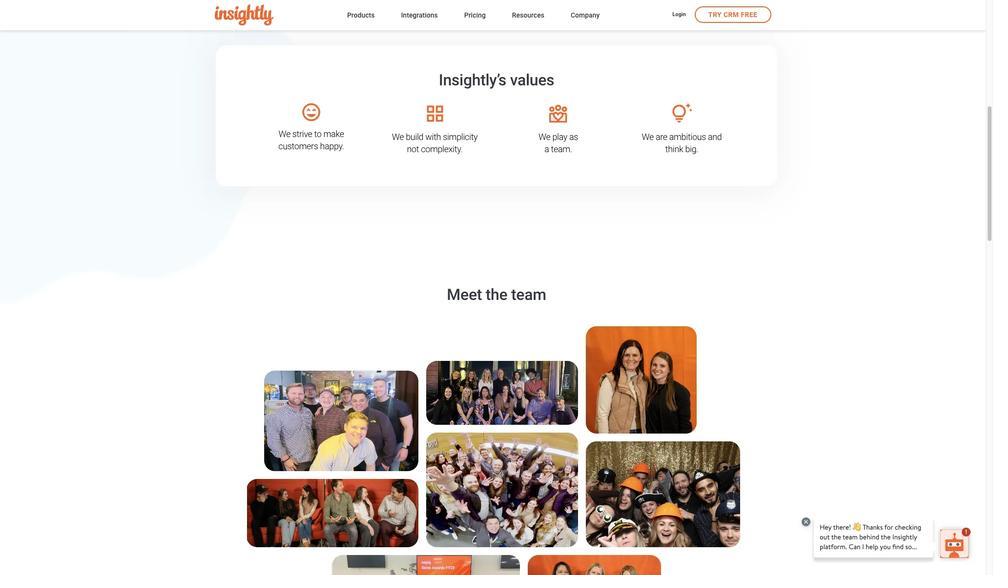 Task type: vqa. For each thing, say whether or not it's contained in the screenshot.
We in We build with simplicity not complexity.
yes



Task type: locate. For each thing, give the bounding box(es) containing it.
we left are on the top
[[642, 132, 654, 142]]

company
[[571, 11, 600, 19]]

a
[[545, 144, 549, 154]]

think
[[666, 144, 683, 154]]

we build with simplicity not complexity.
[[392, 132, 478, 154]]

we play as a team.
[[539, 132, 578, 154]]

insightly logo link
[[215, 5, 332, 26]]

we left build
[[392, 132, 404, 142]]

the
[[486, 286, 508, 304]]

values
[[510, 71, 554, 89]]

team.
[[551, 144, 572, 154]]

we
[[279, 129, 290, 139], [392, 132, 404, 142], [539, 132, 551, 142], [642, 132, 654, 142]]

we up a
[[539, 132, 551, 142]]

login link
[[673, 11, 686, 19]]

we inside the we build with simplicity not complexity.
[[392, 132, 404, 142]]

play
[[553, 132, 567, 142]]

try crm free link
[[695, 6, 771, 23]]

simplicity
[[443, 132, 478, 142]]

we strive to make customers happy.
[[279, 129, 344, 151]]

with
[[426, 132, 441, 142]]

resources
[[512, 11, 544, 19]]

we inside the we are ambitious and think big.
[[642, 132, 654, 142]]

meet the team
[[447, 286, 546, 304]]

we left the strive
[[279, 129, 290, 139]]

complexity.
[[421, 144, 463, 154]]

integrations link
[[401, 9, 438, 22]]

build
[[406, 132, 424, 142]]

happy.
[[320, 141, 344, 151]]

not
[[407, 144, 419, 154]]

insightly logo image
[[215, 5, 273, 26]]

login
[[673, 11, 686, 18]]

ambitious
[[669, 132, 706, 142]]

try
[[709, 11, 722, 19]]

pricing
[[464, 11, 486, 19]]

to
[[314, 129, 322, 139]]

free
[[741, 11, 758, 19]]

are
[[656, 132, 667, 142]]

we inside we play as a team.
[[539, 132, 551, 142]]

company link
[[571, 9, 600, 22]]

integrations
[[401, 11, 438, 19]]

we inside the we strive to make customers happy.
[[279, 129, 290, 139]]

products link
[[347, 9, 375, 22]]



Task type: describe. For each thing, give the bounding box(es) containing it.
resources link
[[512, 9, 544, 22]]

we for we are ambitious and think big.
[[642, 132, 654, 142]]

insightly's
[[439, 71, 506, 89]]

customers
[[279, 141, 318, 151]]

we for we build with simplicity not complexity.
[[392, 132, 404, 142]]

try crm free
[[709, 11, 758, 19]]

try crm free button
[[695, 6, 771, 23]]

we for we strive to make customers happy.
[[279, 129, 290, 139]]

products
[[347, 11, 375, 19]]

strive
[[292, 129, 312, 139]]

big.
[[685, 144, 698, 154]]

we for we play as a team.
[[539, 132, 551, 142]]

meet
[[447, 286, 482, 304]]

team
[[511, 286, 546, 304]]

pricing link
[[464, 9, 486, 22]]

and
[[708, 132, 722, 142]]

as
[[569, 132, 578, 142]]

crm
[[724, 11, 739, 19]]

make
[[324, 129, 344, 139]]

insightly's values
[[439, 71, 554, 89]]

we are ambitious and think big.
[[642, 132, 722, 154]]



